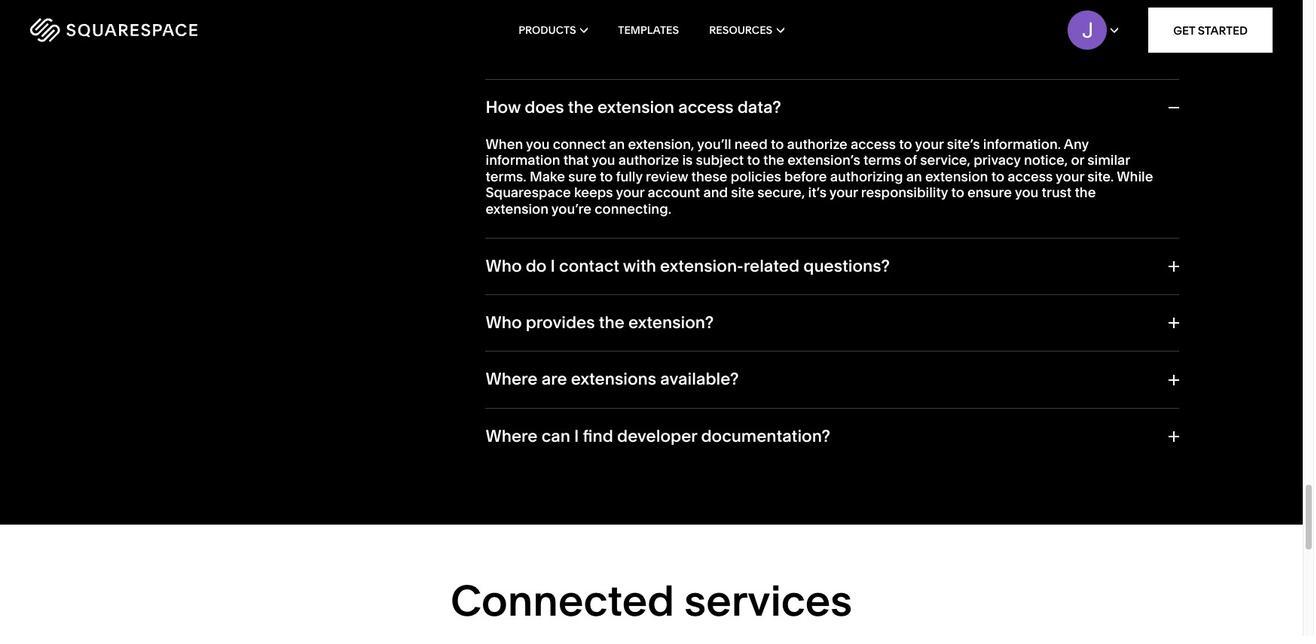 Task type: describe. For each thing, give the bounding box(es) containing it.
how does the extension access data?
[[486, 97, 781, 118]]

account
[[648, 184, 700, 202]]

review inside extension prices vary. some have a monthly or per-use fee. others may offer a free plan or a trial period. to review pricing, visit the extension's page. squarespace doesn't charge you for using extensions and doesn't have any control over the extension's pricing.
[[504, 26, 546, 43]]

and inside when you connect an extension, you'll need to authorize access to your site's information. any information that you authorize is subject to the extension's terms of service, privacy notice, or similar terms. make sure to fully review these policies before authorizing an extension to access your site. while squarespace keeps your account and site secure, it's your responsibility to ensure you trust the extension you're connecting.
[[703, 184, 728, 202]]

connect
[[553, 135, 606, 153]]

where can i find developer documentation?
[[486, 426, 830, 447]]

0 vertical spatial an
[[609, 135, 625, 153]]

pricing,
[[550, 26, 598, 43]]

related
[[744, 256, 800, 276]]

does
[[525, 97, 564, 118]]

show answer image for extension-
[[1167, 261, 1179, 272]]

it's
[[808, 184, 827, 202]]

before
[[784, 168, 827, 185]]

information
[[486, 152, 560, 169]]

i for can
[[574, 426, 579, 447]]

available?
[[660, 370, 739, 390]]

that
[[563, 152, 589, 169]]

to right need at the right of the page
[[771, 135, 784, 153]]

over
[[646, 42, 675, 59]]

0 horizontal spatial or
[[770, 9, 783, 27]]

3 a from the left
[[1064, 9, 1072, 27]]

are
[[542, 370, 567, 390]]

0 horizontal spatial authorize
[[618, 152, 679, 169]]

1 horizontal spatial or
[[1048, 9, 1061, 27]]

terms
[[864, 152, 901, 169]]

per-
[[786, 9, 813, 27]]

use
[[813, 9, 836, 27]]

where are extensions available?
[[486, 370, 739, 390]]

1 horizontal spatial authorize
[[787, 135, 848, 153]]

started
[[1198, 23, 1248, 37]]

2 show answer image from the top
[[1167, 318, 1179, 329]]

visit
[[601, 26, 627, 43]]

charge
[[910, 26, 956, 43]]

to down information.
[[991, 168, 1004, 185]]

make
[[530, 168, 565, 185]]

connecting.
[[595, 200, 671, 218]]

of
[[904, 152, 917, 169]]

any
[[571, 42, 594, 59]]

review inside when you connect an extension, you'll need to authorize access to your site's information. any information that you authorize is subject to the extension's terms of service, privacy notice, or similar terms. make sure to fully review these policies before authorizing an extension to access your site. while squarespace keeps your account and site secure, it's your responsibility to ensure you trust the extension you're connecting.
[[646, 168, 688, 185]]

responsibility
[[861, 184, 948, 202]]

and inside extension prices vary. some have a monthly or per-use fee. others may offer a free plan or a trial period. to review pricing, visit the extension's page. squarespace doesn't charge you for using extensions and doesn't have any control over the extension's pricing.
[[1118, 26, 1143, 43]]

contact
[[559, 256, 619, 276]]

fee.
[[839, 9, 863, 27]]

do
[[526, 256, 547, 276]]

can
[[542, 426, 570, 447]]

notice,
[[1024, 152, 1068, 169]]

squarespace logo link
[[30, 18, 279, 42]]

pricing.
[[778, 42, 827, 59]]

1 a from the left
[[703, 9, 711, 27]]

offer
[[944, 9, 973, 27]]

1 horizontal spatial extension
[[598, 97, 674, 118]]

extension prices vary. some have a monthly or per-use fee. others may offer a free plan or a trial period. to review pricing, visit the extension's page. squarespace doesn't charge you for using extensions and doesn't have any control over the extension's pricing.
[[486, 9, 1149, 59]]

data?
[[737, 97, 781, 118]]

to
[[486, 26, 501, 43]]

is
[[682, 152, 693, 169]]

policies
[[731, 168, 781, 185]]

hide answer image
[[1167, 103, 1179, 113]]

trust
[[1042, 184, 1072, 202]]

who for who provides the extension?
[[486, 313, 522, 333]]

your right keeps
[[616, 184, 644, 202]]

connected
[[451, 576, 675, 627]]

get started link
[[1149, 8, 1273, 53]]

2 horizontal spatial access
[[1008, 168, 1053, 185]]

site.
[[1087, 168, 1114, 185]]

services
[[684, 576, 852, 627]]

trial
[[1075, 9, 1100, 27]]

how
[[486, 97, 521, 118]]

page.
[[731, 26, 767, 43]]

extension,
[[628, 135, 694, 153]]

get started
[[1173, 23, 1248, 37]]

or inside when you connect an extension, you'll need to authorize access to your site's information. any information that you authorize is subject to the extension's terms of service, privacy notice, or similar terms. make sure to fully review these policies before authorizing an extension to access your site. while squarespace keeps your account and site secure, it's your responsibility to ensure you trust the extension you're connecting.
[[1071, 152, 1084, 169]]

free
[[987, 9, 1013, 27]]

information.
[[983, 135, 1061, 153]]

templates
[[618, 23, 679, 37]]

plan
[[1016, 9, 1044, 27]]

documentation?
[[701, 426, 830, 447]]

1 vertical spatial extensions
[[571, 370, 656, 390]]

get
[[1173, 23, 1195, 37]]

with
[[623, 256, 656, 276]]

when
[[486, 135, 523, 153]]

subject
[[696, 152, 744, 169]]

questions?
[[803, 256, 890, 276]]

service,
[[920, 152, 971, 169]]

sure
[[568, 168, 597, 185]]

when you connect an extension, you'll need to authorize access to your site's information. any information that you authorize is subject to the extension's terms of service, privacy notice, or similar terms. make sure to fully review these policies before authorizing an extension to access your site. while squarespace keeps your account and site secure, it's your responsibility to ensure you trust the extension you're connecting.
[[486, 135, 1153, 218]]

resources
[[709, 23, 773, 37]]

any
[[1064, 135, 1089, 153]]

similar
[[1088, 152, 1130, 169]]

prices
[[552, 9, 592, 27]]

others
[[866, 9, 910, 27]]

fully
[[616, 168, 643, 185]]

you inside extension prices vary. some have a monthly or per-use fee. others may offer a free plan or a trial period. to review pricing, visit the extension's page. squarespace doesn't charge you for using extensions and doesn't have any control over the extension's pricing.
[[959, 26, 983, 43]]

1 vertical spatial have
[[537, 42, 568, 59]]

keeps
[[574, 184, 613, 202]]

to left service,
[[899, 135, 912, 153]]

products button
[[519, 0, 588, 60]]

while
[[1117, 168, 1153, 185]]

your right "it's"
[[829, 184, 858, 202]]

who do i contact with extension-related questions?
[[486, 256, 890, 276]]



Task type: vqa. For each thing, say whether or not it's contained in the screenshot.
INFORMATION.
yes



Task type: locate. For each thing, give the bounding box(es) containing it.
0 horizontal spatial a
[[703, 9, 711, 27]]

doesn't left may
[[859, 26, 907, 43]]

you left trust
[[1015, 184, 1039, 202]]

1 vertical spatial and
[[703, 184, 728, 202]]

0 vertical spatial access
[[678, 97, 734, 118]]

an up fully
[[609, 135, 625, 153]]

review
[[504, 26, 546, 43], [646, 168, 688, 185]]

3 show answer image from the top
[[1167, 432, 1179, 442]]

site's
[[947, 135, 980, 153]]

some
[[628, 9, 666, 27]]

1 where from the top
[[486, 370, 538, 390]]

authorizing
[[830, 168, 903, 185]]

you right that at top
[[592, 152, 615, 169]]

you're
[[551, 200, 592, 218]]

1 vertical spatial squarespace
[[486, 184, 571, 202]]

to
[[771, 135, 784, 153], [899, 135, 912, 153], [747, 152, 760, 169], [600, 168, 613, 185], [991, 168, 1004, 185], [951, 184, 964, 202]]

1 show answer image from the top
[[1167, 261, 1179, 272]]

where left can
[[486, 426, 538, 447]]

monthly
[[714, 9, 766, 27]]

0 vertical spatial where
[[486, 370, 538, 390]]

who left "provides"
[[486, 313, 522, 333]]

may
[[913, 9, 941, 27]]

i
[[551, 256, 555, 276], [574, 426, 579, 447]]

need
[[735, 135, 768, 153]]

squarespace inside extension prices vary. some have a monthly or per-use fee. others may offer a free plan or a trial period. to review pricing, visit the extension's page. squarespace doesn't charge you for using extensions and doesn't have any control over the extension's pricing.
[[770, 26, 856, 43]]

i right "do"
[[551, 256, 555, 276]]

0 vertical spatial who
[[486, 256, 522, 276]]

doesn't
[[859, 26, 907, 43], [486, 42, 534, 59]]

1 horizontal spatial and
[[1118, 26, 1143, 43]]

doesn't down extension
[[486, 42, 534, 59]]

where left are
[[486, 370, 538, 390]]

you right the when at the top left of the page
[[526, 135, 550, 153]]

a left monthly
[[703, 9, 711, 27]]

access down information.
[[1008, 168, 1053, 185]]

who provides the extension?
[[486, 313, 714, 333]]

products
[[519, 23, 576, 37]]

where for where can i find developer documentation?
[[486, 426, 538, 447]]

show answer image for documentation?
[[1167, 432, 1179, 442]]

a left trial
[[1064, 9, 1072, 27]]

and
[[1118, 26, 1143, 43], [703, 184, 728, 202]]

1 vertical spatial i
[[574, 426, 579, 447]]

review down extension,
[[646, 168, 688, 185]]

extension up extension,
[[598, 97, 674, 118]]

site
[[731, 184, 754, 202]]

0 vertical spatial have
[[669, 9, 700, 27]]

extension?
[[628, 313, 714, 333]]

to left ensure
[[951, 184, 964, 202]]

have down products
[[537, 42, 568, 59]]

2 a from the left
[[977, 9, 984, 27]]

templates link
[[618, 0, 679, 60]]

1 vertical spatial extension
[[925, 168, 988, 185]]

1 horizontal spatial a
[[977, 9, 984, 27]]

you left for
[[959, 26, 983, 43]]

2 horizontal spatial a
[[1064, 9, 1072, 27]]

0 vertical spatial review
[[504, 26, 546, 43]]

2 where from the top
[[486, 426, 538, 447]]

secure,
[[758, 184, 805, 202]]

2 vertical spatial show answer image
[[1167, 432, 1179, 442]]

extension-
[[660, 256, 744, 276]]

period.
[[1103, 9, 1149, 27]]

1 vertical spatial an
[[906, 168, 922, 185]]

your
[[915, 135, 944, 153], [1056, 168, 1084, 185], [616, 184, 644, 202], [829, 184, 858, 202]]

you'll
[[697, 135, 731, 153]]

extension down site's
[[925, 168, 988, 185]]

or left site.
[[1071, 152, 1084, 169]]

terms.
[[486, 168, 526, 185]]

access
[[678, 97, 734, 118], [851, 135, 896, 153], [1008, 168, 1053, 185]]

extension
[[598, 97, 674, 118], [925, 168, 988, 185], [486, 200, 549, 218]]

1 horizontal spatial extensions
[[1045, 26, 1115, 43]]

i right can
[[574, 426, 579, 447]]

ensure
[[968, 184, 1012, 202]]

find
[[583, 426, 613, 447]]

0 vertical spatial and
[[1118, 26, 1143, 43]]

and left site
[[703, 184, 728, 202]]

who left "do"
[[486, 256, 522, 276]]

0 horizontal spatial have
[[537, 42, 568, 59]]

1 who from the top
[[486, 256, 522, 276]]

to right the subject
[[747, 152, 760, 169]]

2 who from the top
[[486, 313, 522, 333]]

your left site's
[[915, 135, 944, 153]]

1 horizontal spatial have
[[669, 9, 700, 27]]

an right terms
[[906, 168, 922, 185]]

access up authorizing
[[851, 135, 896, 153]]

1 horizontal spatial an
[[906, 168, 922, 185]]

0 vertical spatial i
[[551, 256, 555, 276]]

1 vertical spatial who
[[486, 313, 522, 333]]

0 vertical spatial squarespace
[[770, 26, 856, 43]]

extensions inside extension prices vary. some have a monthly or per-use fee. others may offer a free plan or a trial period. to review pricing, visit the extension's page. squarespace doesn't charge you for using extensions and doesn't have any control over the extension's pricing.
[[1045, 26, 1115, 43]]

2 horizontal spatial or
[[1071, 152, 1084, 169]]

to left fully
[[600, 168, 613, 185]]

1 vertical spatial show answer image
[[1167, 318, 1179, 329]]

resources button
[[709, 0, 784, 60]]

0 vertical spatial extensions
[[1045, 26, 1115, 43]]

squarespace
[[770, 26, 856, 43], [486, 184, 571, 202]]

1 vertical spatial where
[[486, 426, 538, 447]]

squarespace logo image
[[30, 18, 197, 42]]

extension's inside when you connect an extension, you'll need to authorize access to your site's information. any information that you authorize is subject to the extension's terms of service, privacy notice, or similar terms. make sure to fully review these policies before authorizing an extension to access your site. while squarespace keeps your account and site secure, it's your responsibility to ensure you trust the extension you're connecting.
[[788, 152, 860, 169]]

who for who do i contact with extension-related questions?
[[486, 256, 522, 276]]

you
[[959, 26, 983, 43], [526, 135, 550, 153], [592, 152, 615, 169], [1015, 184, 1039, 202]]

i for do
[[551, 256, 555, 276]]

show answer image
[[1167, 261, 1179, 272], [1167, 318, 1179, 329], [1167, 432, 1179, 442]]

0 horizontal spatial extensions
[[571, 370, 656, 390]]

extension's
[[655, 26, 728, 43], [702, 42, 775, 59], [788, 152, 860, 169]]

or
[[770, 9, 783, 27], [1048, 9, 1061, 27], [1071, 152, 1084, 169]]

provides
[[526, 313, 595, 333]]

these
[[691, 168, 728, 185]]

have right some on the top of the page
[[669, 9, 700, 27]]

0 horizontal spatial squarespace
[[486, 184, 571, 202]]

vary.
[[595, 9, 625, 27]]

have
[[669, 9, 700, 27], [537, 42, 568, 59]]

extensions down who provides the extension?
[[571, 370, 656, 390]]

2 horizontal spatial extension
[[925, 168, 988, 185]]

1 horizontal spatial review
[[646, 168, 688, 185]]

0 horizontal spatial i
[[551, 256, 555, 276]]

0 horizontal spatial doesn't
[[486, 42, 534, 59]]

or left per-
[[770, 9, 783, 27]]

access up you'll on the right top of page
[[678, 97, 734, 118]]

show answer image
[[1167, 375, 1179, 386]]

a left free on the right top of page
[[977, 9, 984, 27]]

control
[[597, 42, 643, 59]]

1 horizontal spatial access
[[851, 135, 896, 153]]

0 horizontal spatial extension
[[486, 200, 549, 218]]

authorize up before
[[787, 135, 848, 153]]

authorize left 'is'
[[618, 152, 679, 169]]

where for where are extensions available?
[[486, 370, 538, 390]]

0 horizontal spatial and
[[703, 184, 728, 202]]

1 horizontal spatial squarespace
[[770, 26, 856, 43]]

extension down terms.
[[486, 200, 549, 218]]

1 horizontal spatial doesn't
[[859, 26, 907, 43]]

your left site.
[[1056, 168, 1084, 185]]

and right trial
[[1118, 26, 1143, 43]]

2 vertical spatial access
[[1008, 168, 1053, 185]]

the
[[631, 26, 652, 43], [678, 42, 699, 59], [568, 97, 594, 118], [763, 152, 784, 169], [1075, 184, 1096, 202], [599, 313, 625, 333]]

extensions right plan
[[1045, 26, 1115, 43]]

1 horizontal spatial i
[[574, 426, 579, 447]]

1 vertical spatial review
[[646, 168, 688, 185]]

0 horizontal spatial an
[[609, 135, 625, 153]]

extension
[[486, 9, 549, 27]]

2 vertical spatial extension
[[486, 200, 549, 218]]

review right to
[[504, 26, 546, 43]]

using
[[1007, 26, 1042, 43]]

connected services
[[451, 576, 852, 627]]

0 horizontal spatial access
[[678, 97, 734, 118]]

where
[[486, 370, 538, 390], [486, 426, 538, 447]]

0 vertical spatial extension
[[598, 97, 674, 118]]

0 horizontal spatial review
[[504, 26, 546, 43]]

1 vertical spatial access
[[851, 135, 896, 153]]

or right plan
[[1048, 9, 1061, 27]]

developer
[[617, 426, 697, 447]]

privacy
[[974, 152, 1021, 169]]

squarespace inside when you connect an extension, you'll need to authorize access to your site's information. any information that you authorize is subject to the extension's terms of service, privacy notice, or similar terms. make sure to fully review these policies before authorizing an extension to access your site. while squarespace keeps your account and site secure, it's your responsibility to ensure you trust the extension you're connecting.
[[486, 184, 571, 202]]

for
[[986, 26, 1003, 43]]

0 vertical spatial show answer image
[[1167, 261, 1179, 272]]



